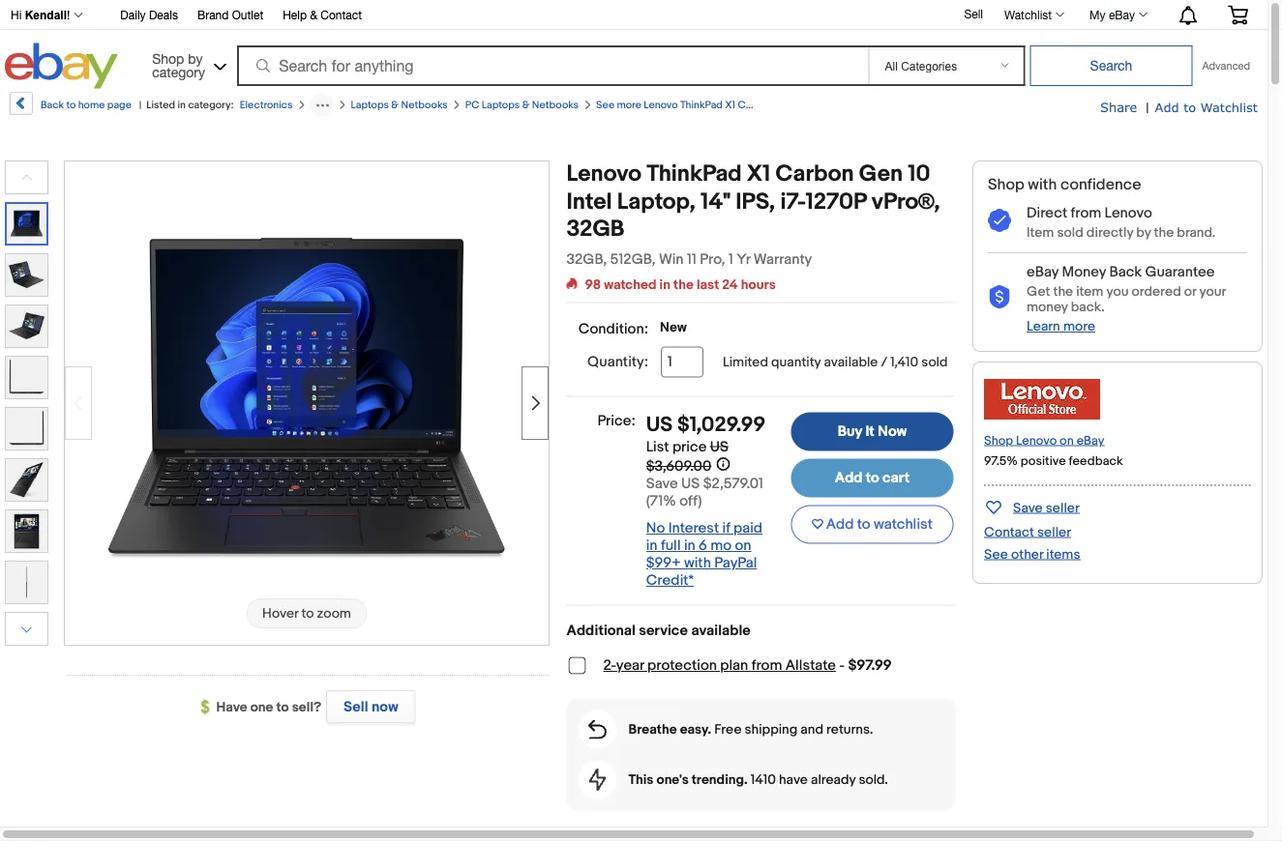 Task type: vqa. For each thing, say whether or not it's contained in the screenshot.
Seller associated with Contact
yes



Task type: locate. For each thing, give the bounding box(es) containing it.
us inside save us $2,579.01 (71% off)
[[681, 476, 700, 493]]

0 horizontal spatial from
[[751, 658, 782, 675]]

see more lenovo thinkpad x1 carbon gen 10 14'' (512gb s...
[[596, 99, 875, 111]]

add inside button
[[826, 516, 854, 534]]

in down "win"
[[660, 277, 670, 294]]

plan
[[720, 658, 748, 675]]

to left watchlist
[[857, 516, 871, 534]]

last
[[697, 277, 719, 294]]

us down $1,029.99
[[710, 438, 729, 456]]

0 horizontal spatial |
[[139, 99, 142, 111]]

0 horizontal spatial more
[[617, 99, 641, 111]]

0 vertical spatial sold
[[1057, 225, 1083, 241]]

1 horizontal spatial |
[[1146, 100, 1149, 116]]

1 vertical spatial carbon
[[776, 161, 854, 188]]

2 vertical spatial us
[[681, 476, 700, 493]]

picture 8 of 9 image
[[6, 562, 47, 604]]

additional
[[567, 623, 636, 640]]

paid
[[733, 520, 762, 538]]

us right (71%
[[681, 476, 700, 493]]

sell for sell now
[[343, 699, 368, 716]]

in left 6
[[684, 538, 695, 555]]

back inside ebay money back guarantee get the item you ordered or your money back. learn more
[[1109, 264, 1142, 281]]

picture 4 of 9 image
[[6, 357, 47, 399]]

to left cart
[[866, 470, 879, 487]]

2 horizontal spatial ebay
[[1109, 8, 1135, 21]]

1 horizontal spatial watchlist
[[1201, 99, 1258, 114]]

see more lenovo thinkpad x1 carbon gen 10 14'' (512gb s... link
[[596, 99, 875, 111]]

by down brand
[[188, 50, 203, 66]]

thinkpad down shop by category banner
[[680, 99, 723, 111]]

thinkpad inside "lenovo thinkpad x1 carbon gen 10 intel laptop, 14" ips,  i7-1270p vpro®, 32gb 32gb, 512gb, win 11 pro,  1 yr warranty"
[[646, 161, 742, 188]]

0 horizontal spatial on
[[735, 538, 751, 555]]

1 horizontal spatial x1
[[747, 161, 770, 188]]

1 vertical spatial ebay
[[1027, 264, 1059, 281]]

in
[[178, 99, 186, 111], [660, 277, 670, 294], [646, 538, 658, 555], [684, 538, 695, 555]]

0 horizontal spatial laptops
[[351, 99, 389, 111]]

0 vertical spatial ebay
[[1109, 8, 1135, 21]]

1 vertical spatial by
[[1136, 225, 1151, 241]]

1 horizontal spatial carbon
[[776, 161, 854, 188]]

watchlist right the sell link
[[1004, 8, 1052, 21]]

with up direct
[[1028, 175, 1057, 194]]

available
[[824, 354, 878, 371], [691, 623, 751, 640]]

help
[[283, 8, 307, 22]]

now
[[878, 423, 907, 441]]

from
[[1071, 205, 1101, 222], [751, 658, 782, 675]]

the left last
[[673, 277, 694, 294]]

deals
[[149, 8, 178, 22]]

picture 6 of 9 image
[[6, 460, 47, 501]]

lenovo up 32gb
[[567, 161, 641, 188]]

contact right help
[[321, 8, 362, 22]]

yr
[[736, 251, 750, 268]]

1 vertical spatial contact
[[984, 524, 1034, 541]]

shop lenovo on ebay link
[[984, 433, 1104, 448]]

gen inside "lenovo thinkpad x1 carbon gen 10 intel laptop, 14" ips,  i7-1270p vpro®, 32gb 32gb, 512gb, win 11 pro,  1 yr warranty"
[[859, 161, 903, 188]]

available for service
[[691, 623, 751, 640]]

from right the plan
[[751, 658, 782, 675]]

service
[[639, 623, 688, 640]]

shop
[[152, 50, 184, 66], [988, 175, 1024, 194], [984, 433, 1013, 448]]

1,410
[[890, 354, 918, 371]]

laptops & netbooks link
[[351, 99, 448, 111]]

seller inside contact seller see other items
[[1037, 524, 1071, 541]]

laptops
[[351, 99, 389, 111], [482, 99, 520, 111]]

with details__icon image left breathe at the bottom of the page
[[588, 720, 607, 740]]

gen left 14''
[[776, 99, 796, 111]]

us inside us $3,609.00
[[710, 438, 729, 456]]

buy it now link
[[791, 413, 953, 451]]

1 horizontal spatial more
[[1063, 319, 1095, 335]]

share
[[1100, 99, 1137, 114]]

0 vertical spatial shop
[[152, 50, 184, 66]]

ebay money back guarantee get the item you ordered or your money back. learn more
[[1027, 264, 1226, 335]]

thinkpad down the see more lenovo thinkpad x1 carbon gen 10 14'' (512gb s...
[[646, 161, 742, 188]]

ebay right my
[[1109, 8, 1135, 21]]

1 horizontal spatial contact
[[984, 524, 1034, 541]]

0 vertical spatial contact
[[321, 8, 362, 22]]

0 vertical spatial see
[[596, 99, 615, 111]]

97.5% positive feedback
[[984, 454, 1123, 469]]

sell left watchlist 'link'
[[964, 7, 983, 20]]

1 horizontal spatial save
[[1013, 500, 1043, 517]]

1 horizontal spatial &
[[391, 99, 399, 111]]

on right mo at the right of page
[[735, 538, 751, 555]]

2 netbooks from the left
[[532, 99, 579, 111]]

| inside share | add to watchlist
[[1146, 100, 1149, 116]]

1410
[[751, 772, 776, 789]]

0 horizontal spatial save
[[646, 476, 678, 493]]

carbon left 14''
[[738, 99, 773, 111]]

shop for shop by category
[[152, 50, 184, 66]]

more down back. at the right top of page
[[1063, 319, 1095, 335]]

you
[[1106, 284, 1129, 300]]

to for cart
[[866, 470, 879, 487]]

seller
[[1046, 500, 1080, 517], [1037, 524, 1071, 541]]

us up the list
[[646, 413, 673, 438]]

add to watchlist
[[826, 516, 933, 534]]

& left pc
[[391, 99, 399, 111]]

breathe easy. free shipping and returns.
[[629, 722, 873, 738]]

netbooks
[[401, 99, 448, 111], [532, 99, 579, 111]]

0 horizontal spatial gen
[[776, 99, 796, 111]]

save inside save us $2,579.01 (71% off)
[[646, 476, 678, 493]]

shop inside shop by category
[[152, 50, 184, 66]]

the right get
[[1053, 284, 1073, 300]]

0 vertical spatial from
[[1071, 205, 1101, 222]]

have
[[779, 772, 808, 789]]

by right directly
[[1136, 225, 1151, 241]]

contact seller link
[[984, 524, 1071, 541]]

2 vertical spatial ebay
[[1077, 433, 1104, 448]]

1 vertical spatial 10
[[908, 161, 930, 188]]

0 vertical spatial save
[[646, 476, 678, 493]]

0 horizontal spatial back
[[41, 99, 64, 111]]

advanced link
[[1192, 46, 1260, 85]]

10 inside "lenovo thinkpad x1 carbon gen 10 intel laptop, 14" ips,  i7-1270p vpro®, 32gb 32gb, 512gb, win 11 pro,  1 yr warranty"
[[908, 161, 930, 188]]

daily
[[120, 8, 146, 22]]

category:
[[188, 99, 234, 111]]

save up contact seller link
[[1013, 500, 1043, 517]]

& inside account navigation
[[310, 8, 317, 22]]

1 vertical spatial watchlist
[[1201, 99, 1258, 114]]

watchlist
[[874, 516, 933, 534]]

the inside main content
[[673, 277, 694, 294]]

more down shop by category banner
[[617, 99, 641, 111]]

0 vertical spatial thinkpad
[[680, 99, 723, 111]]

items
[[1046, 547, 1080, 563]]

1 horizontal spatial from
[[1071, 205, 1101, 222]]

98 watched in the last 24 hours
[[585, 277, 776, 294]]

0 horizontal spatial available
[[691, 623, 751, 640]]

electronics link
[[240, 99, 293, 111]]

sell inside account navigation
[[964, 7, 983, 20]]

1 horizontal spatial us
[[681, 476, 700, 493]]

sell left now
[[343, 699, 368, 716]]

0 vertical spatial with
[[1028, 175, 1057, 194]]

1 horizontal spatial gen
[[859, 161, 903, 188]]

0 vertical spatial us
[[646, 413, 673, 438]]

0 vertical spatial sell
[[964, 7, 983, 20]]

seller up the items
[[1037, 524, 1071, 541]]

10 right 1270p
[[908, 161, 930, 188]]

x1 left 14''
[[725, 99, 735, 111]]

0 horizontal spatial x1
[[725, 99, 735, 111]]

0 horizontal spatial netbooks
[[401, 99, 448, 111]]

shop down deals
[[152, 50, 184, 66]]

2-
[[603, 658, 616, 675]]

back left home
[[41, 99, 64, 111]]

with details__icon image left get
[[988, 286, 1011, 310]]

0 horizontal spatial the
[[673, 277, 694, 294]]

2 horizontal spatial the
[[1154, 225, 1174, 241]]

1 horizontal spatial 10
[[908, 161, 930, 188]]

2 horizontal spatial us
[[710, 438, 729, 456]]

32gb,
[[567, 251, 607, 268]]

back up you
[[1109, 264, 1142, 281]]

contact
[[321, 8, 362, 22], [984, 524, 1034, 541]]

back
[[41, 99, 64, 111], [1109, 264, 1142, 281]]

on inside "no interest if paid in full in 6 mo on $99+ with paypal credit*"
[[735, 538, 751, 555]]

ebay up feedback at the right bottom of the page
[[1077, 433, 1104, 448]]

us for us $3,609.00
[[710, 438, 729, 456]]

more
[[617, 99, 641, 111], [1063, 319, 1095, 335]]

ebay
[[1109, 8, 1135, 21], [1027, 264, 1059, 281], [1077, 433, 1104, 448]]

available left /
[[824, 354, 878, 371]]

sell for sell
[[964, 7, 983, 20]]

(71%
[[646, 493, 676, 510]]

1 horizontal spatial on
[[1060, 433, 1074, 448]]

lenovo up directly
[[1105, 205, 1152, 222]]

1 vertical spatial see
[[984, 547, 1008, 563]]

| left listed
[[139, 99, 142, 111]]

0 horizontal spatial contact
[[321, 8, 362, 22]]

netbooks down search for anything text box
[[532, 99, 579, 111]]

1 horizontal spatial with
[[1028, 175, 1057, 194]]

to down advanced link at the top
[[1184, 99, 1196, 114]]

0 horizontal spatial watchlist
[[1004, 8, 1052, 21]]

1 vertical spatial sold
[[921, 354, 948, 371]]

watchlist down advanced
[[1201, 99, 1258, 114]]

1 vertical spatial add
[[835, 470, 863, 487]]

no
[[646, 520, 665, 538]]

my ebay link
[[1079, 3, 1156, 26]]

0 vertical spatial seller
[[1046, 500, 1080, 517]]

1 vertical spatial x1
[[747, 161, 770, 188]]

1 vertical spatial us
[[710, 438, 729, 456]]

seller inside save seller button
[[1046, 500, 1080, 517]]

add right share
[[1155, 99, 1179, 114]]

1 vertical spatial shop
[[988, 175, 1024, 194]]

1 vertical spatial save
[[1013, 500, 1043, 517]]

1 horizontal spatial laptops
[[482, 99, 520, 111]]

buy it now
[[838, 423, 907, 441]]

0 vertical spatial by
[[188, 50, 203, 66]]

add to cart link
[[791, 459, 953, 498]]

0 horizontal spatial &
[[310, 8, 317, 22]]

this one's trending. 1410 have already sold.
[[629, 772, 888, 789]]

ebay up get
[[1027, 264, 1059, 281]]

add down buy
[[835, 470, 863, 487]]

save us $2,579.01 (71% off)
[[646, 476, 763, 510]]

shop up the 97.5%
[[984, 433, 1013, 448]]

contact inside contact seller see other items
[[984, 524, 1034, 541]]

to
[[66, 99, 76, 111], [1184, 99, 1196, 114], [866, 470, 879, 487], [857, 516, 871, 534], [276, 700, 289, 716]]

to inside share | add to watchlist
[[1184, 99, 1196, 114]]

from inside the lenovo thinkpad x1 carbon gen 10 intel laptop, 14" ips,  i7-1270p vpro®, 32gb main content
[[751, 658, 782, 675]]

1 horizontal spatial sell
[[964, 7, 983, 20]]

1 vertical spatial available
[[691, 623, 751, 640]]

save inside button
[[1013, 500, 1043, 517]]

watchlist link
[[994, 3, 1073, 26]]

1 horizontal spatial the
[[1053, 284, 1073, 300]]

1 vertical spatial with
[[684, 555, 711, 572]]

gen down s...
[[859, 161, 903, 188]]

with details__icon image
[[988, 209, 1011, 233], [988, 286, 1011, 310], [588, 720, 607, 740], [589, 769, 606, 792]]

1 horizontal spatial see
[[984, 547, 1008, 563]]

back.
[[1071, 299, 1105, 316]]

0 vertical spatial watchlist
[[1004, 8, 1052, 21]]

from inside direct from lenovo item sold directly by the brand.
[[1071, 205, 1101, 222]]

& right help
[[310, 8, 317, 22]]

returns.
[[826, 722, 873, 738]]

seller for save
[[1046, 500, 1080, 517]]

with details__icon image for ebay money back guarantee
[[988, 286, 1011, 310]]

to left home
[[66, 99, 76, 111]]

by inside direct from lenovo item sold directly by the brand.
[[1136, 225, 1151, 241]]

shop by category banner
[[0, 0, 1263, 94]]

sell link
[[955, 7, 992, 20]]

0 horizontal spatial ebay
[[1027, 264, 1059, 281]]

0 horizontal spatial sell
[[343, 699, 368, 716]]

| right the share button
[[1146, 100, 1149, 116]]

1 vertical spatial gen
[[859, 161, 903, 188]]

lenovo thinkpad x1 carbon gen 10 intel laptop, 14" ips,  i7-1270p vpro®, 32gb main content
[[567, 161, 955, 842]]

with
[[1028, 175, 1057, 194], [684, 555, 711, 572]]

1 horizontal spatial netbooks
[[532, 99, 579, 111]]

picture 2 of 9 image
[[6, 254, 47, 296]]

on up 97.5% positive feedback
[[1060, 433, 1074, 448]]

save for save us $2,579.01 (71% off)
[[646, 476, 678, 493]]

netbooks left pc
[[401, 99, 448, 111]]

2 vertical spatial shop
[[984, 433, 1013, 448]]

us for us $1,029.99
[[646, 413, 673, 438]]

watchlist inside share | add to watchlist
[[1201, 99, 1258, 114]]

with right full
[[684, 555, 711, 572]]

shop left confidence
[[988, 175, 1024, 194]]

contact up other
[[984, 524, 1034, 541]]

1 vertical spatial thinkpad
[[646, 161, 742, 188]]

limited quantity available / 1,410 sold
[[723, 354, 948, 371]]

1 horizontal spatial available
[[824, 354, 878, 371]]

no interest if paid in full in 6 mo on $99+ with paypal credit* link
[[646, 520, 762, 590]]

shop with confidence
[[988, 175, 1141, 194]]

see left other
[[984, 547, 1008, 563]]

in right listed
[[178, 99, 186, 111]]

sold right 1,410
[[921, 354, 948, 371]]

the
[[1154, 225, 1174, 241], [673, 277, 694, 294], [1053, 284, 1073, 300]]

from up directly
[[1071, 205, 1101, 222]]

feedback
[[1069, 454, 1123, 469]]

x1 left i7-
[[747, 161, 770, 188]]

0 horizontal spatial carbon
[[738, 99, 773, 111]]

0 horizontal spatial with
[[684, 555, 711, 572]]

$1,029.99
[[677, 413, 766, 438]]

shipping
[[745, 722, 798, 738]]

1 vertical spatial seller
[[1037, 524, 1071, 541]]

page
[[107, 99, 131, 111]]

the left brand.
[[1154, 225, 1174, 241]]

add down add to cart link
[[826, 516, 854, 534]]

allstate
[[785, 658, 836, 675]]

have
[[216, 700, 247, 716]]

0 vertical spatial 10
[[798, 99, 808, 111]]

the inside direct from lenovo item sold directly by the brand.
[[1154, 225, 1174, 241]]

available up the plan
[[691, 623, 751, 640]]

daily deals link
[[120, 5, 178, 27]]

to inside button
[[857, 516, 871, 534]]

1
[[729, 251, 733, 268]]

1 vertical spatial on
[[735, 538, 751, 555]]

thinkpad
[[680, 99, 723, 111], [646, 161, 742, 188]]

1 vertical spatial back
[[1109, 264, 1142, 281]]

buy
[[838, 423, 862, 441]]

item
[[1027, 225, 1054, 241]]

get
[[1027, 284, 1050, 300]]

0 vertical spatial available
[[824, 354, 878, 371]]

1 horizontal spatial back
[[1109, 264, 1142, 281]]

win
[[659, 251, 684, 268]]

see down shop by category banner
[[596, 99, 615, 111]]

0 horizontal spatial sold
[[921, 354, 948, 371]]

0 vertical spatial back
[[41, 99, 64, 111]]

cart
[[882, 470, 910, 487]]

0 vertical spatial add
[[1155, 99, 1179, 114]]

& for help
[[310, 8, 317, 22]]

10 left 14''
[[798, 99, 808, 111]]

sold right item
[[1057, 225, 1083, 241]]

1 vertical spatial sell
[[343, 699, 368, 716]]

2 laptops from the left
[[482, 99, 520, 111]]

seller up contact seller link
[[1046, 500, 1080, 517]]

pro,
[[700, 251, 725, 268]]

with details__icon image left this
[[589, 769, 606, 792]]

brand.
[[1177, 225, 1216, 241]]

None submit
[[1030, 45, 1192, 86]]

0 horizontal spatial by
[[188, 50, 203, 66]]

1 horizontal spatial by
[[1136, 225, 1151, 241]]

save left off)
[[646, 476, 678, 493]]

& down search for anything text box
[[522, 99, 530, 111]]

1 vertical spatial from
[[751, 658, 782, 675]]

0 horizontal spatial us
[[646, 413, 673, 438]]

1 vertical spatial more
[[1063, 319, 1095, 335]]

2 vertical spatial add
[[826, 516, 854, 534]]

quantity:
[[587, 354, 648, 371]]

carbon right ips,
[[776, 161, 854, 188]]

0 horizontal spatial 10
[[798, 99, 808, 111]]

with details__icon image left item
[[988, 209, 1011, 233]]

share | add to watchlist
[[1100, 99, 1258, 116]]

guarantee
[[1145, 264, 1215, 281]]



Task type: describe. For each thing, give the bounding box(es) containing it.
mo
[[710, 538, 732, 555]]

more inside ebay money back guarantee get the item you ordered or your money back. learn more
[[1063, 319, 1095, 335]]

lenovo up positive at the right bottom of the page
[[1016, 433, 1057, 448]]

additional service available
[[567, 623, 751, 640]]

11
[[687, 251, 697, 268]]

now
[[372, 699, 398, 716]]

hours
[[741, 277, 776, 294]]

$99+
[[646, 555, 681, 572]]

1 laptops from the left
[[351, 99, 389, 111]]

2-year protection plan from allstate - $97.99
[[603, 658, 892, 675]]

contact inside account navigation
[[321, 8, 362, 22]]

add for add to watchlist
[[826, 516, 854, 534]]

save for save seller
[[1013, 500, 1043, 517]]

protection
[[647, 658, 717, 675]]

and
[[801, 722, 823, 738]]

your shopping cart image
[[1227, 5, 1249, 24]]

shop lenovo on ebay
[[984, 433, 1104, 448]]

back to home page link
[[8, 92, 131, 122]]

positive
[[1021, 454, 1066, 469]]

0 vertical spatial on
[[1060, 433, 1074, 448]]

1270p
[[806, 188, 867, 216]]

in left full
[[646, 538, 658, 555]]

pc
[[465, 99, 479, 111]]

us $1,029.99
[[646, 413, 766, 438]]

none submit inside shop by category banner
[[1030, 45, 1192, 86]]

vpro®,
[[872, 188, 940, 216]]

14''
[[810, 99, 824, 111]]

1 netbooks from the left
[[401, 99, 448, 111]]

0 horizontal spatial see
[[596, 99, 615, 111]]

brand
[[197, 8, 229, 22]]

help & contact link
[[283, 5, 362, 27]]

| listed in category:
[[139, 99, 234, 111]]

picture 7 of 9 image
[[6, 511, 47, 552]]

kendall
[[25, 9, 67, 22]]

learn
[[1027, 319, 1060, 335]]

0 vertical spatial more
[[617, 99, 641, 111]]

24
[[722, 277, 738, 294]]

sold.
[[859, 772, 888, 789]]

98
[[585, 277, 601, 294]]

one
[[250, 700, 273, 716]]

lenovo down shop by category banner
[[644, 99, 678, 111]]

electronics
[[240, 99, 293, 111]]

to right one on the left bottom of page
[[276, 700, 289, 716]]

home
[[78, 99, 105, 111]]

easy.
[[680, 722, 711, 738]]

save seller
[[1013, 500, 1080, 517]]

sold inside direct from lenovo item sold directly by the brand.
[[1057, 225, 1083, 241]]

daily deals
[[120, 8, 178, 22]]

direct from lenovo item sold directly by the brand.
[[1027, 205, 1216, 241]]

hi kendall !
[[11, 9, 70, 22]]

see inside contact seller see other items
[[984, 547, 1008, 563]]

/
[[881, 354, 887, 371]]

or
[[1184, 284, 1196, 300]]

picture 3 of 9 image
[[6, 306, 47, 347]]

back inside back to home page link
[[41, 99, 64, 111]]

the inside ebay money back guarantee get the item you ordered or your money back. learn more
[[1053, 284, 1073, 300]]

Quantity: text field
[[661, 347, 703, 378]]

pc laptops & netbooks link
[[465, 99, 579, 111]]

save seller button
[[984, 496, 1080, 519]]

lenovo thinkpad x1 carbon gen 10 intel laptop, 14" ips,  i7-1270p vpro®, 32gb - picture 1 of 9 image
[[65, 159, 549, 643]]

sell now link
[[321, 691, 416, 724]]

add to watchlist link
[[1155, 99, 1258, 116]]

brand outlet link
[[197, 5, 263, 27]]

intel
[[567, 188, 612, 216]]

full
[[661, 538, 681, 555]]

paypal
[[714, 555, 757, 572]]

off)
[[679, 493, 702, 510]]

0 vertical spatial carbon
[[738, 99, 773, 111]]

x1 inside "lenovo thinkpad x1 carbon gen 10 intel laptop, 14" ips,  i7-1270p vpro®, 32gb 32gb, 512gb, win 11 pro,  1 yr warranty"
[[747, 161, 770, 188]]

i7-
[[780, 188, 806, 216]]

ebay inside account navigation
[[1109, 8, 1135, 21]]

us $3,609.00
[[646, 438, 729, 476]]

laptop,
[[617, 188, 695, 216]]

sold inside the lenovo thinkpad x1 carbon gen 10 intel laptop, 14" ips,  i7-1270p vpro®, 32gb main content
[[921, 354, 948, 371]]

directly
[[1086, 225, 1133, 241]]

watchlist inside watchlist 'link'
[[1004, 8, 1052, 21]]

share button
[[1100, 99, 1137, 116]]

watched
[[604, 277, 657, 294]]

ebay inside ebay money back guarantee get the item you ordered or your money back. learn more
[[1027, 264, 1059, 281]]

picture 5 of 9 image
[[6, 408, 47, 450]]

with inside "no interest if paid in full in 6 mo on $99+ with paypal credit*"
[[684, 555, 711, 572]]

breathe
[[629, 722, 677, 738]]

with details__icon image for direct from lenovo
[[988, 209, 1011, 233]]

one's
[[657, 772, 689, 789]]

& for laptops
[[391, 99, 399, 111]]

$3,609.00
[[646, 458, 712, 476]]

0 vertical spatial x1
[[725, 99, 735, 111]]

ips,
[[736, 188, 775, 216]]

outlet
[[232, 8, 263, 22]]

0 vertical spatial gen
[[776, 99, 796, 111]]

shop by category
[[152, 50, 205, 80]]

with details__icon image for breathe easy.
[[588, 720, 607, 740]]

(512gb
[[826, 99, 859, 111]]

dollar sign image
[[201, 700, 216, 716]]

carbon inside "lenovo thinkpad x1 carbon gen 10 intel laptop, 14" ips,  i7-1270p vpro®, 32gb 32gb, 512gb, win 11 pro,  1 yr warranty"
[[776, 161, 854, 188]]

account navigation
[[0, 0, 1263, 30]]

sell now
[[343, 699, 398, 716]]

6
[[699, 538, 707, 555]]

interest
[[668, 520, 719, 538]]

confidence
[[1060, 175, 1141, 194]]

shop for shop lenovo on ebay
[[984, 433, 1013, 448]]

lenovo inside direct from lenovo item sold directly by the brand.
[[1105, 205, 1152, 222]]

add to watchlist button
[[791, 506, 953, 544]]

$97.99
[[848, 658, 892, 675]]

to for watchlist
[[857, 516, 871, 534]]

14"
[[701, 188, 731, 216]]

it
[[865, 423, 874, 441]]

shop for shop with confidence
[[988, 175, 1024, 194]]

picture 1 of 9 image
[[7, 204, 46, 244]]

list
[[646, 438, 669, 456]]

quantity
[[771, 354, 821, 371]]

list price
[[646, 438, 710, 456]]

lenovo inside "lenovo thinkpad x1 carbon gen 10 intel laptop, 14" ips,  i7-1270p vpro®, 32gb 32gb, 512gb, win 11 pro,  1 yr warranty"
[[567, 161, 641, 188]]

add inside share | add to watchlist
[[1155, 99, 1179, 114]]

seller for contact
[[1037, 524, 1071, 541]]

learn more link
[[1027, 319, 1095, 335]]

available for quantity
[[824, 354, 878, 371]]

add to cart
[[835, 470, 910, 487]]

with details__icon image for this one's trending.
[[589, 769, 606, 792]]

add for add to cart
[[835, 470, 863, 487]]

already
[[811, 772, 856, 789]]

lenovo thinkpad x1 carbon gen 10 intel laptop, 14" ips,  i7-1270p vpro®, 32gb 32gb, 512gb, win 11 pro,  1 yr warranty
[[567, 161, 940, 268]]

to for home
[[66, 99, 76, 111]]

have one to sell?
[[216, 700, 321, 716]]

by inside shop by category
[[188, 50, 203, 66]]

money
[[1027, 299, 1068, 316]]

2 horizontal spatial &
[[522, 99, 530, 111]]

help & contact
[[283, 8, 362, 22]]

back to home page
[[41, 99, 131, 111]]

Search for anything text field
[[240, 47, 864, 84]]



